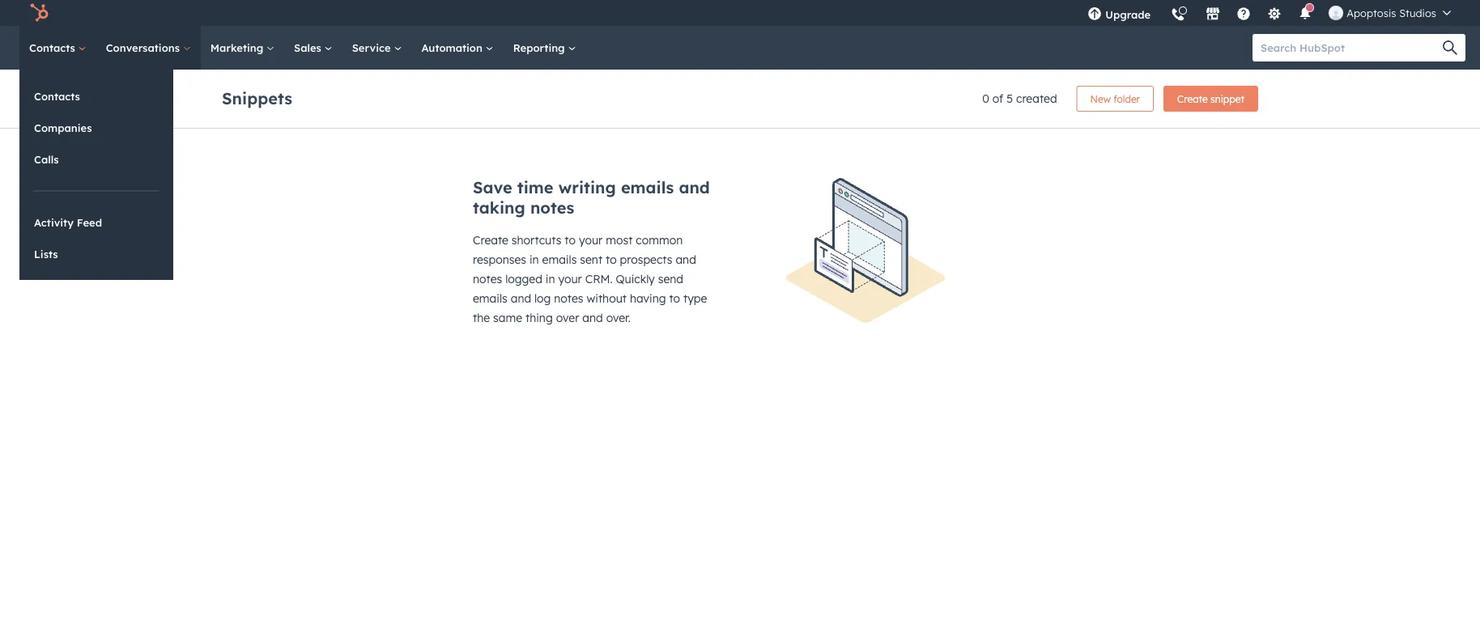 Task type: describe. For each thing, give the bounding box(es) containing it.
created
[[1016, 92, 1057, 106]]

help image
[[1237, 7, 1251, 22]]

same
[[493, 311, 522, 325]]

logged
[[505, 272, 542, 286]]

calls link
[[19, 144, 173, 175]]

create shortcuts to your most common responses in emails sent to prospects and notes logged in your crm. quickly send emails and log notes without having to type the same thing over and over.
[[473, 233, 707, 325]]

and inside save time writing emails and taking notes
[[679, 177, 710, 198]]

companies
[[34, 121, 92, 134]]

sent
[[580, 253, 603, 267]]

apoptosis studios
[[1347, 6, 1437, 19]]

snippets
[[222, 88, 292, 108]]

new folder button
[[1077, 86, 1154, 112]]

Search HubSpot search field
[[1253, 34, 1451, 62]]

lists
[[34, 247, 58, 261]]

activity feed link
[[19, 207, 173, 238]]

log
[[535, 292, 551, 306]]

without
[[587, 292, 627, 306]]

create snippet
[[1178, 93, 1245, 105]]

new
[[1091, 93, 1111, 105]]

conversations link
[[96, 26, 201, 70]]

hubspot link
[[19, 3, 61, 23]]

2 contacts link from the top
[[19, 81, 173, 112]]

activity
[[34, 216, 74, 229]]

taking
[[473, 198, 525, 218]]

send
[[658, 272, 684, 286]]

1 vertical spatial emails
[[542, 253, 577, 267]]

thing
[[526, 311, 553, 325]]

over
[[556, 311, 579, 325]]

1 contacts link from the top
[[19, 26, 96, 70]]

type
[[683, 292, 707, 306]]

calling icon image
[[1171, 8, 1186, 23]]

search button
[[1435, 34, 1466, 62]]

notifications image
[[1298, 7, 1313, 22]]

calls
[[34, 153, 59, 166]]

contacts menu
[[19, 70, 173, 280]]

apoptosis studios button
[[1319, 0, 1461, 26]]

hubspot image
[[29, 3, 49, 23]]

0 vertical spatial your
[[579, 233, 603, 247]]

5
[[1007, 92, 1013, 106]]

shortcuts
[[512, 233, 562, 247]]

1 vertical spatial notes
[[473, 272, 502, 286]]

save time writing emails and taking notes
[[473, 177, 710, 218]]

settings link
[[1258, 0, 1292, 26]]

snippets banner
[[222, 81, 1259, 112]]

tara schultz image
[[1329, 6, 1344, 20]]

upgrade
[[1106, 8, 1151, 21]]

activity feed
[[34, 216, 102, 229]]

automation
[[421, 41, 486, 54]]

feed
[[77, 216, 102, 229]]

writing
[[559, 177, 616, 198]]

folder
[[1114, 93, 1140, 105]]

service link
[[342, 26, 412, 70]]



Task type: locate. For each thing, give the bounding box(es) containing it.
crm.
[[585, 272, 613, 286]]

emails up the
[[473, 292, 508, 306]]

marketplaces button
[[1196, 0, 1230, 26]]

emails inside save time writing emails and taking notes
[[621, 177, 674, 198]]

having
[[630, 292, 666, 306]]

contacts link down hubspot link
[[19, 26, 96, 70]]

and down without
[[583, 311, 603, 325]]

emails
[[621, 177, 674, 198], [542, 253, 577, 267], [473, 292, 508, 306]]

marketing
[[210, 41, 266, 54]]

notifications button
[[1292, 0, 1319, 26]]

0 vertical spatial to
[[565, 233, 576, 247]]

1 vertical spatial your
[[558, 272, 582, 286]]

create snippet button
[[1164, 86, 1259, 112]]

reporting link
[[504, 26, 586, 70]]

responses
[[473, 253, 526, 267]]

1 horizontal spatial create
[[1178, 93, 1208, 105]]

1 horizontal spatial emails
[[542, 253, 577, 267]]

create for create shortcuts to your most common responses in emails sent to prospects and notes logged in your crm. quickly send emails and log notes without having to type the same thing over and over.
[[473, 233, 509, 247]]

emails down shortcuts
[[542, 253, 577, 267]]

menu containing apoptosis studios
[[1078, 0, 1461, 32]]

studios
[[1400, 6, 1437, 19]]

2 vertical spatial emails
[[473, 292, 508, 306]]

1 vertical spatial in
[[546, 272, 555, 286]]

0 vertical spatial contacts
[[29, 41, 78, 54]]

conversations
[[106, 41, 183, 54]]

the
[[473, 311, 490, 325]]

your down the sent
[[558, 272, 582, 286]]

notes down responses
[[473, 272, 502, 286]]

most
[[606, 233, 633, 247]]

1 vertical spatial create
[[473, 233, 509, 247]]

contacts link
[[19, 26, 96, 70], [19, 81, 173, 112]]

of
[[993, 92, 1004, 106]]

and down "logged"
[[511, 292, 531, 306]]

search image
[[1443, 40, 1458, 55]]

companies link
[[19, 113, 173, 143]]

time
[[517, 177, 554, 198]]

to down send
[[669, 292, 680, 306]]

apoptosis
[[1347, 6, 1397, 19]]

sales link
[[284, 26, 342, 70]]

notes
[[530, 198, 574, 218], [473, 272, 502, 286], [554, 292, 584, 306]]

2 vertical spatial to
[[669, 292, 680, 306]]

notes inside save time writing emails and taking notes
[[530, 198, 574, 218]]

2 horizontal spatial to
[[669, 292, 680, 306]]

quickly
[[616, 272, 655, 286]]

emails up "common"
[[621, 177, 674, 198]]

0 horizontal spatial emails
[[473, 292, 508, 306]]

0 vertical spatial in
[[530, 253, 539, 267]]

0 vertical spatial create
[[1178, 93, 1208, 105]]

0 horizontal spatial in
[[530, 253, 539, 267]]

snippet
[[1211, 93, 1245, 105]]

0 vertical spatial emails
[[621, 177, 674, 198]]

0 of 5 created
[[983, 92, 1057, 106]]

contacts down hubspot link
[[29, 41, 78, 54]]

prospects
[[620, 253, 673, 267]]

to right shortcuts
[[565, 233, 576, 247]]

2 horizontal spatial emails
[[621, 177, 674, 198]]

create left snippet
[[1178, 93, 1208, 105]]

help button
[[1230, 0, 1258, 26]]

0 vertical spatial contacts link
[[19, 26, 96, 70]]

in
[[530, 253, 539, 267], [546, 272, 555, 286]]

create for create snippet
[[1178, 93, 1208, 105]]

lists link
[[19, 239, 173, 270]]

create inside "button"
[[1178, 93, 1208, 105]]

contacts up companies
[[34, 89, 80, 103]]

and up send
[[676, 253, 696, 267]]

create
[[1178, 93, 1208, 105], [473, 233, 509, 247]]

marketplaces image
[[1206, 7, 1221, 22]]

0 horizontal spatial create
[[473, 233, 509, 247]]

notes up over
[[554, 292, 584, 306]]

in up log
[[546, 272, 555, 286]]

calling icon button
[[1165, 2, 1192, 26]]

your up the sent
[[579, 233, 603, 247]]

0 vertical spatial notes
[[530, 198, 574, 218]]

1 vertical spatial contacts
[[34, 89, 80, 103]]

contacts
[[29, 41, 78, 54], [34, 89, 80, 103]]

reporting
[[513, 41, 568, 54]]

menu
[[1078, 0, 1461, 32]]

2 vertical spatial notes
[[554, 292, 584, 306]]

contacts inside menu
[[34, 89, 80, 103]]

save
[[473, 177, 512, 198]]

new folder
[[1091, 93, 1140, 105]]

0
[[983, 92, 990, 106]]

service
[[352, 41, 394, 54]]

in down shortcuts
[[530, 253, 539, 267]]

1 horizontal spatial to
[[606, 253, 617, 267]]

notes up shortcuts
[[530, 198, 574, 218]]

0 horizontal spatial to
[[565, 233, 576, 247]]

1 vertical spatial to
[[606, 253, 617, 267]]

create up responses
[[473, 233, 509, 247]]

1 horizontal spatial in
[[546, 272, 555, 286]]

upgrade image
[[1088, 7, 1102, 22]]

and
[[679, 177, 710, 198], [676, 253, 696, 267], [511, 292, 531, 306], [583, 311, 603, 325]]

automation link
[[412, 26, 504, 70]]

marketing link
[[201, 26, 284, 70]]

to right the sent
[[606, 253, 617, 267]]

and up "common"
[[679, 177, 710, 198]]

sales
[[294, 41, 324, 54]]

common
[[636, 233, 683, 247]]

over.
[[606, 311, 631, 325]]

create inside the create shortcuts to your most common responses in emails sent to prospects and notes logged in your crm. quickly send emails and log notes without having to type the same thing over and over.
[[473, 233, 509, 247]]

settings image
[[1268, 7, 1282, 22]]

your
[[579, 233, 603, 247], [558, 272, 582, 286]]

contacts link up companies link
[[19, 81, 173, 112]]

1 vertical spatial contacts link
[[19, 81, 173, 112]]

to
[[565, 233, 576, 247], [606, 253, 617, 267], [669, 292, 680, 306]]



Task type: vqa. For each thing, say whether or not it's contained in the screenshot.
Set Lifecycle
no



